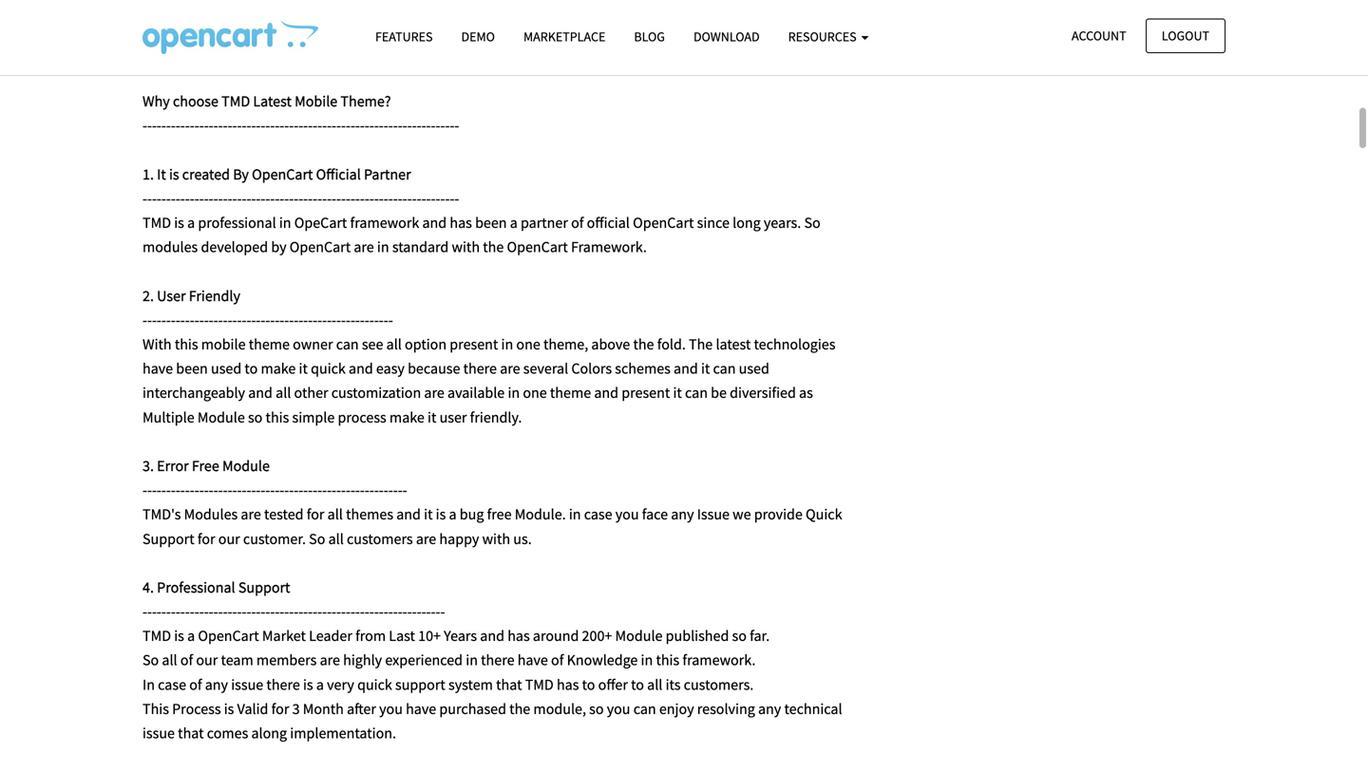 Task type: locate. For each thing, give the bounding box(es) containing it.
1 vertical spatial any
[[205, 675, 228, 694]]

0 vertical spatial our
[[218, 530, 240, 549]]

framework
[[350, 213, 419, 232]]

this up the its
[[656, 651, 680, 670]]

there up system
[[481, 651, 515, 670]]

2 vertical spatial any
[[758, 700, 781, 719]]

1 horizontal spatial used
[[739, 359, 770, 378]]

so down offer
[[589, 700, 604, 719]]

and up customers
[[396, 505, 421, 524]]

1 vertical spatial been
[[176, 359, 208, 378]]

has up module, on the bottom of the page
[[557, 675, 579, 694]]

one up the several
[[516, 335, 540, 354]]

1 vertical spatial the
[[633, 335, 654, 354]]

technical
[[784, 700, 842, 719]]

0 horizontal spatial any
[[205, 675, 228, 694]]

1 vertical spatial support
[[238, 578, 290, 597]]

in up available
[[501, 335, 513, 354]]

2 horizontal spatial so
[[732, 627, 747, 646]]

friendly.
[[470, 408, 522, 427]]

0 vertical spatial any
[[671, 505, 694, 524]]

opencart inside 4. professional support ---------------------------------------------------------------- tmd is a opencart market leader from last 10+ years and has around 200+ module published so far. so all of our team members are highly experienced in there have of knowledge in this framework. in case of any issue there is a very quick support system that tmd has to offer to all its customers. this process is valid for 3 month after you have purchased the module, so you can enjoy resolving any technical issue that comes along implementation.
[[198, 627, 259, 646]]

theme down colors
[[550, 384, 591, 403]]

can left enjoy
[[634, 700, 656, 719]]

that down process
[[178, 724, 204, 743]]

so right "years."
[[804, 213, 821, 232]]

issue
[[697, 505, 730, 524]]

0 horizontal spatial support
[[143, 530, 194, 549]]

easy
[[376, 359, 405, 378]]

0 vertical spatial so
[[248, 408, 263, 427]]

it inside 3. error free module -------------------------------------------------------- tmd's modules are tested for all themes and it is a bug free module. in case you face any issue we provide quick support for our customer. so all customers are happy with us.
[[424, 505, 433, 524]]

all
[[386, 335, 402, 354], [276, 384, 291, 403], [327, 505, 343, 524], [328, 530, 344, 549], [162, 651, 177, 670], [647, 675, 663, 694]]

for inside 4. professional support ---------------------------------------------------------------- tmd is a opencart market leader from last 10+ years and has around 200+ module published so far. so all of our team members are highly experienced in there have of knowledge in this framework. in case of any issue there is a very quick support system that tmd has to offer to all its customers. this process is valid for 3 month after you have purchased the module, so you can enjoy resolving any technical issue that comes along implementation.
[[271, 700, 289, 719]]

blog
[[634, 28, 665, 45]]

experienced
[[385, 651, 463, 670]]

1 vertical spatial has
[[508, 627, 530, 646]]

members
[[256, 651, 317, 670]]

0 horizontal spatial present
[[450, 335, 498, 354]]

our
[[218, 530, 240, 549], [196, 651, 218, 670]]

0 horizontal spatial so
[[143, 651, 159, 670]]

is left the valid
[[224, 700, 234, 719]]

module right free
[[222, 457, 270, 476]]

above
[[591, 335, 630, 354]]

0 vertical spatial module
[[198, 408, 245, 427]]

2 vertical spatial for
[[271, 700, 289, 719]]

2 horizontal spatial have
[[518, 651, 548, 670]]

can
[[336, 335, 359, 354], [713, 359, 736, 378], [685, 384, 708, 403], [634, 700, 656, 719]]

0 horizontal spatial have
[[143, 359, 173, 378]]

any
[[671, 505, 694, 524], [205, 675, 228, 694], [758, 700, 781, 719]]

one
[[516, 335, 540, 354], [523, 384, 547, 403]]

1 vertical spatial so
[[732, 627, 747, 646]]

1 horizontal spatial any
[[671, 505, 694, 524]]

support
[[143, 530, 194, 549], [238, 578, 290, 597]]

module down interchangeably
[[198, 408, 245, 427]]

1 horizontal spatial make
[[390, 408, 425, 427]]

0 horizontal spatial that
[[178, 724, 204, 743]]

our left team
[[196, 651, 218, 670]]

0 vertical spatial with
[[452, 238, 480, 257]]

a
[[187, 213, 195, 232], [510, 213, 518, 232], [449, 505, 457, 524], [187, 627, 195, 646], [316, 675, 324, 694]]

2 vertical spatial has
[[557, 675, 579, 694]]

there up available
[[463, 359, 497, 378]]

0 vertical spatial present
[[450, 335, 498, 354]]

you left face on the left of page
[[616, 505, 639, 524]]

modules
[[143, 238, 198, 257]]

to
[[245, 359, 258, 378], [582, 675, 595, 694], [631, 675, 644, 694]]

so inside 1. it is created by opencart official partner ------------------------------------------------------------------- tmd is a professional in opecart framework and has been a partner of official opencart since long years. so modules developed by opencart are in standard with the opencart framework.
[[804, 213, 821, 232]]

in right the 'module.'
[[569, 505, 581, 524]]

1 horizontal spatial present
[[622, 384, 670, 403]]

all left the its
[[647, 675, 663, 694]]

in down framework
[[377, 238, 389, 257]]

account link
[[1056, 19, 1143, 53]]

0 horizontal spatial this
[[175, 335, 198, 354]]

our down the modules
[[218, 530, 240, 549]]

you
[[616, 505, 639, 524], [379, 700, 403, 719], [607, 700, 630, 719]]

all right see
[[386, 335, 402, 354]]

-
[[143, 116, 147, 135], [147, 116, 152, 135], [152, 116, 157, 135], [157, 116, 161, 135], [161, 116, 166, 135], [166, 116, 171, 135], [171, 116, 176, 135], [176, 116, 180, 135], [180, 116, 185, 135], [185, 116, 190, 135], [190, 116, 195, 135], [195, 116, 199, 135], [199, 116, 204, 135], [204, 116, 209, 135], [209, 116, 213, 135], [213, 116, 218, 135], [218, 116, 223, 135], [223, 116, 228, 135], [228, 116, 232, 135], [232, 116, 237, 135], [237, 116, 242, 135], [242, 116, 247, 135], [247, 116, 251, 135], [251, 116, 256, 135], [256, 116, 261, 135], [261, 116, 265, 135], [265, 116, 270, 135], [270, 116, 275, 135], [275, 116, 280, 135], [280, 116, 284, 135], [284, 116, 289, 135], [289, 116, 294, 135], [294, 116, 299, 135], [299, 116, 303, 135], [303, 116, 308, 135], [308, 116, 313, 135], [313, 116, 317, 135], [317, 116, 322, 135], [322, 116, 327, 135], [327, 116, 332, 135], [332, 116, 336, 135], [336, 116, 341, 135], [341, 116, 346, 135], [346, 116, 351, 135], [351, 116, 355, 135], [355, 116, 360, 135], [360, 116, 365, 135], [365, 116, 369, 135], [369, 116, 374, 135], [374, 116, 379, 135], [379, 116, 384, 135], [384, 116, 388, 135], [388, 116, 393, 135], [393, 116, 398, 135], [398, 116, 403, 135], [403, 116, 407, 135], [407, 116, 412, 135], [412, 116, 417, 135], [417, 116, 422, 135], [422, 116, 426, 135], [426, 116, 431, 135], [431, 116, 436, 135], [436, 116, 440, 135], [440, 116, 445, 135], [445, 116, 450, 135], [450, 116, 455, 135], [455, 116, 459, 135], [143, 189, 147, 208], [147, 189, 152, 208], [152, 189, 157, 208], [157, 189, 161, 208], [161, 189, 166, 208], [166, 189, 171, 208], [171, 189, 176, 208], [176, 189, 180, 208], [180, 189, 185, 208], [185, 189, 190, 208], [190, 189, 195, 208], [195, 189, 199, 208], [199, 189, 204, 208], [204, 189, 209, 208], [209, 189, 213, 208], [213, 189, 218, 208], [218, 189, 223, 208], [223, 189, 228, 208], [228, 189, 232, 208], [232, 189, 237, 208], [237, 189, 242, 208], [242, 189, 247, 208], [247, 189, 251, 208], [251, 189, 256, 208], [256, 189, 261, 208], [261, 189, 265, 208], [265, 189, 270, 208], [270, 189, 275, 208], [275, 189, 280, 208], [280, 189, 284, 208], [284, 189, 289, 208], [289, 189, 294, 208], [294, 189, 299, 208], [299, 189, 303, 208], [303, 189, 308, 208], [308, 189, 313, 208], [313, 189, 317, 208], [317, 189, 322, 208], [322, 189, 327, 208], [327, 189, 332, 208], [332, 189, 336, 208], [336, 189, 341, 208], [341, 189, 346, 208], [346, 189, 351, 208], [351, 189, 355, 208], [355, 189, 360, 208], [360, 189, 365, 208], [365, 189, 369, 208], [369, 189, 374, 208], [374, 189, 379, 208], [379, 189, 384, 208], [384, 189, 388, 208], [388, 189, 393, 208], [393, 189, 398, 208], [398, 189, 403, 208], [403, 189, 407, 208], [407, 189, 412, 208], [412, 189, 417, 208], [417, 189, 422, 208], [422, 189, 426, 208], [426, 189, 431, 208], [431, 189, 436, 208], [436, 189, 440, 208], [440, 189, 445, 208], [445, 189, 450, 208], [450, 189, 455, 208], [455, 189, 459, 208], [143, 311, 147, 330], [147, 311, 152, 330], [152, 311, 157, 330], [157, 311, 161, 330], [161, 311, 166, 330], [166, 311, 171, 330], [171, 311, 176, 330], [176, 311, 180, 330], [180, 311, 185, 330], [185, 311, 190, 330], [190, 311, 195, 330], [195, 311, 199, 330], [199, 311, 204, 330], [204, 311, 209, 330], [209, 311, 213, 330], [213, 311, 218, 330], [218, 311, 223, 330], [223, 311, 228, 330], [228, 311, 232, 330], [232, 311, 237, 330], [237, 311, 242, 330], [242, 311, 247, 330], [247, 311, 251, 330], [251, 311, 256, 330], [256, 311, 261, 330], [261, 311, 265, 330], [265, 311, 270, 330], [270, 311, 275, 330], [275, 311, 280, 330], [280, 311, 284, 330], [284, 311, 289, 330], [289, 311, 294, 330], [294, 311, 299, 330], [299, 311, 303, 330], [303, 311, 308, 330], [308, 311, 313, 330], [313, 311, 317, 330], [317, 311, 322, 330], [322, 311, 327, 330], [327, 311, 332, 330], [332, 311, 336, 330], [336, 311, 341, 330], [341, 311, 346, 330], [346, 311, 351, 330], [351, 311, 355, 330], [355, 311, 360, 330], [360, 311, 365, 330], [365, 311, 369, 330], [369, 311, 374, 330], [374, 311, 379, 330], [379, 311, 384, 330], [384, 311, 388, 330], [388, 311, 393, 330], [143, 481, 147, 500], [147, 481, 152, 500], [152, 481, 157, 500], [157, 481, 161, 500], [161, 481, 166, 500], [166, 481, 171, 500], [171, 481, 176, 500], [176, 481, 180, 500], [180, 481, 185, 500], [185, 481, 190, 500], [190, 481, 195, 500], [195, 481, 199, 500], [199, 481, 204, 500], [204, 481, 209, 500], [209, 481, 213, 500], [213, 481, 218, 500], [218, 481, 223, 500], [223, 481, 228, 500], [228, 481, 232, 500], [232, 481, 237, 500], [237, 481, 242, 500], [242, 481, 247, 500], [247, 481, 251, 500], [251, 481, 256, 500], [256, 481, 261, 500], [261, 481, 265, 500], [265, 481, 270, 500], [270, 481, 275, 500], [275, 481, 280, 500], [280, 481, 284, 500], [284, 481, 289, 500], [289, 481, 294, 500], [294, 481, 299, 500], [299, 481, 303, 500], [303, 481, 308, 500], [308, 481, 313, 500], [313, 481, 317, 500], [317, 481, 322, 500], [322, 481, 327, 500], [327, 481, 332, 500], [332, 481, 336, 500], [336, 481, 341, 500], [341, 481, 346, 500], [346, 481, 351, 500], [351, 481, 355, 500], [355, 481, 360, 500], [360, 481, 365, 500], [365, 481, 369, 500], [369, 481, 374, 500], [374, 481, 379, 500], [379, 481, 384, 500], [384, 481, 388, 500], [388, 481, 393, 500], [393, 481, 398, 500], [398, 481, 403, 500], [403, 481, 407, 500], [143, 602, 147, 621], [147, 602, 152, 621], [152, 602, 157, 621], [157, 602, 161, 621], [161, 602, 166, 621], [166, 602, 171, 621], [171, 602, 176, 621], [176, 602, 180, 621], [180, 602, 185, 621], [185, 602, 190, 621], [190, 602, 195, 621], [195, 602, 199, 621], [199, 602, 204, 621], [204, 602, 209, 621], [209, 602, 213, 621], [213, 602, 218, 621], [218, 602, 223, 621], [223, 602, 228, 621], [228, 602, 232, 621], [232, 602, 237, 621], [237, 602, 242, 621], [242, 602, 247, 621], [247, 602, 251, 621], [251, 602, 256, 621], [256, 602, 261, 621], [261, 602, 265, 621], [265, 602, 270, 621], [270, 602, 275, 621], [275, 602, 280, 621], [280, 602, 284, 621], [284, 602, 289, 621], [289, 602, 294, 621], [294, 602, 299, 621], [299, 602, 303, 621], [303, 602, 308, 621], [308, 602, 313, 621], [313, 602, 317, 621], [317, 602, 322, 621], [322, 602, 327, 621], [327, 602, 332, 621], [332, 602, 336, 621], [336, 602, 341, 621], [341, 602, 346, 621], [346, 602, 351, 621], [351, 602, 355, 621], [355, 602, 360, 621], [360, 602, 365, 621], [365, 602, 369, 621], [369, 602, 374, 621], [374, 602, 379, 621], [379, 602, 384, 621], [384, 602, 388, 621], [388, 602, 393, 621], [393, 602, 398, 621], [398, 602, 403, 621], [403, 602, 407, 621], [407, 602, 412, 621], [412, 602, 417, 621], [417, 602, 422, 621], [422, 602, 426, 621], [426, 602, 431, 621], [431, 602, 436, 621], [436, 602, 440, 621], [440, 602, 445, 621]]

2 used from the left
[[739, 359, 770, 378]]

module inside 4. professional support ---------------------------------------------------------------- tmd is a opencart market leader from last 10+ years and has around 200+ module published so far. so all of our team members are highly experienced in there have of knowledge in this framework. in case of any issue there is a very quick support system that tmd has to offer to all its customers. this process is valid for 3 month after you have purchased the module, so you can enjoy resolving any technical issue that comes along implementation.
[[615, 627, 663, 646]]

have down "with"
[[143, 359, 173, 378]]

0 vertical spatial has
[[450, 213, 472, 232]]

1 horizontal spatial the
[[509, 700, 530, 719]]

in up system
[[466, 651, 478, 670]]

its
[[666, 675, 681, 694]]

1 vertical spatial so
[[309, 530, 325, 549]]

and
[[422, 213, 447, 232], [349, 359, 373, 378], [674, 359, 698, 378], [248, 384, 273, 403], [594, 384, 619, 403], [396, 505, 421, 524], [480, 627, 505, 646]]

case
[[584, 505, 612, 524], [158, 675, 186, 694]]

customer.
[[243, 530, 306, 549]]

0 horizontal spatial with
[[452, 238, 480, 257]]

2 horizontal spatial the
[[633, 335, 654, 354]]

2 horizontal spatial this
[[656, 651, 680, 670]]

are down framework
[[354, 238, 374, 257]]

the right standard
[[483, 238, 504, 257]]

module.
[[515, 505, 566, 524]]

is up happy
[[436, 505, 446, 524]]

from
[[355, 627, 386, 646]]

been left partner
[[475, 213, 507, 232]]

1 vertical spatial there
[[481, 651, 515, 670]]

tmd up in
[[143, 627, 171, 646]]

latest
[[253, 92, 292, 111]]

it up other
[[299, 359, 308, 378]]

1 horizontal spatial support
[[238, 578, 290, 597]]

1 vertical spatial quick
[[357, 675, 392, 694]]

opencart up team
[[198, 627, 259, 646]]

is up modules
[[174, 213, 184, 232]]

2 vertical spatial the
[[509, 700, 530, 719]]

0 vertical spatial issue
[[231, 675, 263, 694]]

make up other
[[261, 359, 296, 378]]

1 vertical spatial our
[[196, 651, 218, 670]]

1 horizontal spatial so
[[309, 530, 325, 549]]

1 horizontal spatial been
[[475, 213, 507, 232]]

and down colors
[[594, 384, 619, 403]]

mobile
[[295, 92, 338, 111]]

the left module, on the bottom of the page
[[509, 700, 530, 719]]

2 vertical spatial so
[[143, 651, 159, 670]]

as
[[799, 384, 813, 403]]

present down schemes
[[622, 384, 670, 403]]

2 horizontal spatial has
[[557, 675, 579, 694]]

and inside 3. error free module -------------------------------------------------------- tmd's modules are tested for all themes and it is a bug free module. in case you face any issue we provide quick support for our customer. so all customers are happy with us.
[[396, 505, 421, 524]]

so
[[804, 213, 821, 232], [309, 530, 325, 549], [143, 651, 159, 670]]

support down customer.
[[238, 578, 290, 597]]

opencart down opecart
[[290, 238, 351, 257]]

so left simple
[[248, 408, 263, 427]]

that right system
[[496, 675, 522, 694]]

long
[[733, 213, 761, 232]]

1 horizontal spatial has
[[508, 627, 530, 646]]

with right standard
[[452, 238, 480, 257]]

2 vertical spatial have
[[406, 700, 436, 719]]

0 horizontal spatial the
[[483, 238, 504, 257]]

that
[[496, 675, 522, 694], [178, 724, 204, 743]]

have down support on the bottom of page
[[406, 700, 436, 719]]

this left simple
[[266, 408, 289, 427]]

market
[[262, 627, 306, 646]]

1 vertical spatial theme
[[550, 384, 591, 403]]

be
[[711, 384, 727, 403]]

issue down the this
[[143, 724, 175, 743]]

0 vertical spatial so
[[804, 213, 821, 232]]

1 horizontal spatial quick
[[357, 675, 392, 694]]

created
[[182, 165, 230, 184]]

case right in
[[158, 675, 186, 694]]

tmd
[[222, 92, 250, 111], [143, 213, 171, 232], [143, 627, 171, 646], [525, 675, 554, 694]]

to left offer
[[582, 675, 595, 694]]

one down the several
[[523, 384, 547, 403]]

and inside 1. it is created by opencart official partner ------------------------------------------------------------------- tmd is a professional in opecart framework and has been a partner of official opencart since long years. so modules developed by opencart are in standard with the opencart framework.
[[422, 213, 447, 232]]

can up the be
[[713, 359, 736, 378]]

and up standard
[[422, 213, 447, 232]]

in
[[279, 213, 291, 232], [377, 238, 389, 257], [501, 335, 513, 354], [508, 384, 520, 403], [569, 505, 581, 524], [466, 651, 478, 670], [641, 651, 653, 670]]

logout link
[[1146, 19, 1226, 53]]

has left around
[[508, 627, 530, 646]]

module right 200+
[[615, 627, 663, 646]]

0 horizontal spatial theme
[[249, 335, 290, 354]]

2 vertical spatial so
[[589, 700, 604, 719]]

2 horizontal spatial any
[[758, 700, 781, 719]]

1 horizontal spatial issue
[[231, 675, 263, 694]]

our inside 3. error free module -------------------------------------------------------- tmd's modules are tested for all themes and it is a bug free module. in case you face any issue we provide quick support for our customer. so all customers are happy with us.
[[218, 530, 240, 549]]

download
[[694, 28, 760, 45]]

have inside 2. user friendly ----------------------------------------------------- with this mobile theme owner can see all option present in one theme, above the fold. the latest technologies have been used to make it quick and easy because there are several colors schemes and it can used interchangeably and all other customization are available in one theme and present it can be diversified as multiple module so this simple process make it user friendly.
[[143, 359, 173, 378]]

and inside 4. professional support ---------------------------------------------------------------- tmd is a opencart market leader from last 10+ years and has around 200+ module published so far. so all of our team members are highly experienced in there have of knowledge in this framework. in case of any issue there is a very quick support system that tmd has to offer to all its customers. this process is valid for 3 month after you have purchased the module, so you can enjoy resolving any technical issue that comes along implementation.
[[480, 627, 505, 646]]

0 vertical spatial make
[[261, 359, 296, 378]]

quick down highly
[[357, 675, 392, 694]]

partner
[[364, 165, 411, 184]]

make down customization
[[390, 408, 425, 427]]

so right customer.
[[309, 530, 325, 549]]

been up interchangeably
[[176, 359, 208, 378]]

our inside 4. professional support ---------------------------------------------------------------- tmd is a opencart market leader from last 10+ years and has around 200+ module published so far. so all of our team members are highly experienced in there have of knowledge in this framework. in case of any issue there is a very quick support system that tmd has to offer to all its customers. this process is valid for 3 month after you have purchased the module, so you can enjoy resolving any technical issue that comes along implementation.
[[196, 651, 218, 670]]

this right "with"
[[175, 335, 198, 354]]

features
[[375, 28, 433, 45]]

choose
[[173, 92, 218, 111]]

have down around
[[518, 651, 548, 670]]

tested
[[264, 505, 304, 524]]

1 vertical spatial case
[[158, 675, 186, 694]]

to right offer
[[631, 675, 644, 694]]

0 vertical spatial there
[[463, 359, 497, 378]]

for left the 3
[[271, 700, 289, 719]]

0 vertical spatial support
[[143, 530, 194, 549]]

has inside 1. it is created by opencart official partner ------------------------------------------------------------------- tmd is a professional in opecart framework and has been a partner of official opencart since long years. so modules developed by opencart are in standard with the opencart framework.
[[450, 213, 472, 232]]

1 vertical spatial this
[[266, 408, 289, 427]]

module,
[[533, 700, 586, 719]]

us.
[[513, 530, 532, 549]]

1 vertical spatial for
[[197, 530, 215, 549]]

in inside 3. error free module -------------------------------------------------------- tmd's modules are tested for all themes and it is a bug free module. in case you face any issue we provide quick support for our customer. so all customers are happy with us.
[[569, 505, 581, 524]]

it left bug
[[424, 505, 433, 524]]

0 vertical spatial have
[[143, 359, 173, 378]]

case left face on the left of page
[[584, 505, 612, 524]]

quick down owner
[[311, 359, 346, 378]]

after
[[347, 700, 376, 719]]

with down free
[[482, 530, 510, 549]]

tmd up modules
[[143, 213, 171, 232]]

1 vertical spatial module
[[222, 457, 270, 476]]

happy
[[439, 530, 479, 549]]

been
[[475, 213, 507, 232], [176, 359, 208, 378]]

is inside 3. error free module -------------------------------------------------------- tmd's modules are tested for all themes and it is a bug free module. in case you face any issue we provide quick support for our customer. so all customers are happy with us.
[[436, 505, 446, 524]]

1 horizontal spatial that
[[496, 675, 522, 694]]

bug
[[460, 505, 484, 524]]

so up in
[[143, 651, 159, 670]]

2 vertical spatial module
[[615, 627, 663, 646]]

0 horizontal spatial quick
[[311, 359, 346, 378]]

the inside 1. it is created by opencart official partner ------------------------------------------------------------------- tmd is a professional in opecart framework and has been a partner of official opencart since long years. so modules developed by opencart are in standard with the opencart framework.
[[483, 238, 504, 257]]

0 horizontal spatial make
[[261, 359, 296, 378]]

by
[[271, 238, 287, 257]]

last
[[389, 627, 415, 646]]

for right tested
[[307, 505, 324, 524]]

been inside 2. user friendly ----------------------------------------------------- with this mobile theme owner can see all option present in one theme, above the fold. the latest technologies have been used to make it quick and easy because there are several colors schemes and it can used interchangeably and all other customization are available in one theme and present it can be diversified as multiple module so this simple process make it user friendly.
[[176, 359, 208, 378]]

2 vertical spatial this
[[656, 651, 680, 670]]

are inside 1. it is created by opencart official partner ------------------------------------------------------------------- tmd is a professional in opecart framework and has been a partner of official opencart since long years. so modules developed by opencart are in standard with the opencart framework.
[[354, 238, 374, 257]]

used
[[211, 359, 242, 378], [739, 359, 770, 378]]

you right the after
[[379, 700, 403, 719]]

in up friendly.
[[508, 384, 520, 403]]

0 horizontal spatial has
[[450, 213, 472, 232]]

and down see
[[349, 359, 373, 378]]

see
[[362, 335, 383, 354]]

0 vertical spatial for
[[307, 505, 324, 524]]

1 horizontal spatial this
[[266, 408, 289, 427]]

0 horizontal spatial issue
[[143, 724, 175, 743]]

of inside 1. it is created by opencart official partner ------------------------------------------------------------------- tmd is a professional in opecart framework and has been a partner of official opencart since long years. so modules developed by opencart are in standard with the opencart framework.
[[571, 213, 584, 232]]

are down the because
[[424, 384, 445, 403]]

any up process
[[205, 675, 228, 694]]

1 horizontal spatial for
[[271, 700, 289, 719]]

0 vertical spatial been
[[475, 213, 507, 232]]

1 vertical spatial with
[[482, 530, 510, 549]]

any right the resolving
[[758, 700, 781, 719]]

opencart - latest mobile theme image
[[143, 20, 318, 54]]

0 vertical spatial quick
[[311, 359, 346, 378]]

and right years
[[480, 627, 505, 646]]

official
[[316, 165, 361, 184]]

a left partner
[[510, 213, 518, 232]]

opencart
[[252, 165, 313, 184], [633, 213, 694, 232], [290, 238, 351, 257], [507, 238, 568, 257], [198, 627, 259, 646]]

module inside 3. error free module -------------------------------------------------------- tmd's modules are tested for all themes and it is a bug free module. in case you face any issue we provide quick support for our customer. so all customers are happy with us.
[[222, 457, 270, 476]]

have
[[143, 359, 173, 378], [518, 651, 548, 670], [406, 700, 436, 719]]

1 vertical spatial present
[[622, 384, 670, 403]]

0 horizontal spatial so
[[248, 408, 263, 427]]

to down mobile
[[245, 359, 258, 378]]

so left far.
[[732, 627, 747, 646]]

there down members at the bottom left of page
[[266, 675, 300, 694]]

0 vertical spatial case
[[584, 505, 612, 524]]

it
[[299, 359, 308, 378], [701, 359, 710, 378], [673, 384, 682, 403], [428, 408, 437, 427], [424, 505, 433, 524]]

latest
[[716, 335, 751, 354]]

with
[[143, 335, 172, 354]]

tmd left latest
[[222, 92, 250, 111]]

module inside 2. user friendly ----------------------------------------------------- with this mobile theme owner can see all option present in one theme, above the fold. the latest technologies have been used to make it quick and easy because there are several colors schemes and it can used interchangeably and all other customization are available in one theme and present it can be diversified as multiple module so this simple process make it user friendly.
[[198, 408, 245, 427]]

0 horizontal spatial used
[[211, 359, 242, 378]]

0 horizontal spatial case
[[158, 675, 186, 694]]

2 horizontal spatial so
[[804, 213, 821, 232]]

to inside 2. user friendly ----------------------------------------------------- with this mobile theme owner can see all option present in one theme, above the fold. the latest technologies have been used to make it quick and easy because there are several colors schemes and it can used interchangeably and all other customization are available in one theme and present it can be diversified as multiple module so this simple process make it user friendly.
[[245, 359, 258, 378]]

0 vertical spatial the
[[483, 238, 504, 257]]

used up diversified
[[739, 359, 770, 378]]

demo
[[461, 28, 495, 45]]

make
[[261, 359, 296, 378], [390, 408, 425, 427]]

support inside 3. error free module -------------------------------------------------------- tmd's modules are tested for all themes and it is a bug free module. in case you face any issue we provide quick support for our customer. so all customers are happy with us.
[[143, 530, 194, 549]]

has right framework
[[450, 213, 472, 232]]

download link
[[679, 20, 774, 53]]

2. user friendly ----------------------------------------------------- with this mobile theme owner can see all option present in one theme, above the fold. the latest technologies have been used to make it quick and easy because there are several colors schemes and it can used interchangeably and all other customization are available in one theme and present it can be diversified as multiple module so this simple process make it user friendly.
[[143, 286, 836, 427]]

fold.
[[657, 335, 686, 354]]

and down fold.
[[674, 359, 698, 378]]

demo link
[[447, 20, 509, 53]]

0 horizontal spatial to
[[245, 359, 258, 378]]

along
[[251, 724, 287, 743]]

1 vertical spatial issue
[[143, 724, 175, 743]]

any right face on the left of page
[[671, 505, 694, 524]]

free
[[487, 505, 512, 524]]

support inside 4. professional support ---------------------------------------------------------------- tmd is a opencart market leader from last 10+ years and has around 200+ module published so far. so all of our team members are highly experienced in there have of knowledge in this framework. in case of any issue there is a very quick support system that tmd has to offer to all its customers. this process is valid for 3 month after you have purchased the module, so you can enjoy resolving any technical issue that comes along implementation.
[[238, 578, 290, 597]]

1 horizontal spatial with
[[482, 530, 510, 549]]

customers.
[[684, 675, 754, 694]]



Task type: vqa. For each thing, say whether or not it's contained in the screenshot.
FURNITURE & HOME ACCESSORIES link
no



Task type: describe. For each thing, give the bounding box(es) containing it.
valid
[[237, 700, 268, 719]]

knowledge
[[567, 651, 638, 670]]

far.
[[750, 627, 770, 646]]

colors
[[571, 359, 612, 378]]

standard
[[392, 238, 449, 257]]

process
[[172, 700, 221, 719]]

month
[[303, 700, 344, 719]]

themes
[[346, 505, 393, 524]]

free
[[192, 457, 219, 476]]

schemes
[[615, 359, 671, 378]]

0 vertical spatial that
[[496, 675, 522, 694]]

in
[[143, 675, 155, 694]]

tmd inside 1. it is created by opencart official partner ------------------------------------------------------------------- tmd is a professional in opecart framework and has been a partner of official opencart since long years. so modules developed by opencart are in standard with the opencart framework.
[[143, 213, 171, 232]]

multiple
[[143, 408, 194, 427]]

highly
[[343, 651, 382, 670]]

10+
[[418, 627, 441, 646]]

0 horizontal spatial for
[[197, 530, 215, 549]]

professional
[[157, 578, 235, 597]]

comes
[[207, 724, 248, 743]]

we
[[733, 505, 751, 524]]

1 horizontal spatial have
[[406, 700, 436, 719]]

features link
[[361, 20, 447, 53]]

are inside 4. professional support ---------------------------------------------------------------- tmd is a opencart market leader from last 10+ years and has around 200+ module published so far. so all of our team members are highly experienced in there have of knowledge in this framework. in case of any issue there is a very quick support system that tmd has to offer to all its customers. this process is valid for 3 month after you have purchased the module, so you can enjoy resolving any technical issue that comes along implementation.
[[320, 651, 340, 670]]

it
[[157, 165, 166, 184]]

case inside 3. error free module -------------------------------------------------------- tmd's modules are tested for all themes and it is a bug free module. in case you face any issue we provide quick support for our customer. so all customers are happy with us.
[[584, 505, 612, 524]]

support
[[395, 675, 445, 694]]

are left happy
[[416, 530, 436, 549]]

marketplace
[[524, 28, 606, 45]]

1 vertical spatial one
[[523, 384, 547, 403]]

tmd's
[[143, 505, 181, 524]]

opencart right by
[[252, 165, 313, 184]]

can left see
[[336, 335, 359, 354]]

interchangeably
[[143, 384, 245, 403]]

customers
[[347, 530, 413, 549]]

1 vertical spatial have
[[518, 651, 548, 670]]

1. it is created by opencart official partner ------------------------------------------------------------------- tmd is a professional in opecart framework and has been a partner of official opencart since long years. so modules developed by opencart are in standard with the opencart framework.
[[143, 165, 821, 257]]

and left other
[[248, 384, 273, 403]]

200+
[[582, 627, 612, 646]]

1 vertical spatial that
[[178, 724, 204, 743]]

several
[[523, 359, 568, 378]]

the inside 4. professional support ---------------------------------------------------------------- tmd is a opencart market leader from last 10+ years and has around 200+ module published so far. so all of our team members are highly experienced in there have of knowledge in this framework. in case of any issue there is a very quick support system that tmd has to offer to all its customers. this process is valid for 3 month after you have purchased the module, so you can enjoy resolving any technical issue that comes along implementation.
[[509, 700, 530, 719]]

in right knowledge
[[641, 651, 653, 670]]

so inside 3. error free module -------------------------------------------------------- tmd's modules are tested for all themes and it is a bug free module. in case you face any issue we provide quick support for our customer. so all customers are happy with us.
[[309, 530, 325, 549]]

with inside 1. it is created by opencart official partner ------------------------------------------------------------------- tmd is a professional in opecart framework and has been a partner of official opencart since long years. so modules developed by opencart are in standard with the opencart framework.
[[452, 238, 480, 257]]

years
[[444, 627, 477, 646]]

modules
[[184, 505, 238, 524]]

account
[[1072, 27, 1127, 44]]

2.
[[143, 286, 154, 305]]

technologies
[[754, 335, 836, 354]]

1.
[[143, 165, 154, 184]]

is up month
[[303, 675, 313, 694]]

quick inside 2. user friendly ----------------------------------------------------- with this mobile theme owner can see all option present in one theme, above the fold. the latest technologies have been used to make it quick and easy because there are several colors schemes and it can used interchangeably and all other customization are available in one theme and present it can be diversified as multiple module so this simple process make it user friendly.
[[311, 359, 346, 378]]

theme?
[[341, 92, 391, 111]]

it left the be
[[673, 384, 682, 403]]

1 horizontal spatial to
[[582, 675, 595, 694]]

1 vertical spatial make
[[390, 408, 425, 427]]

is down "professional"
[[174, 627, 184, 646]]

logout
[[1162, 27, 1210, 44]]

framework.
[[571, 238, 647, 257]]

2 vertical spatial there
[[266, 675, 300, 694]]

in up by
[[279, 213, 291, 232]]

can left the be
[[685, 384, 708, 403]]

system
[[449, 675, 493, 694]]

customization
[[331, 384, 421, 403]]

tmd inside why choose tmd latest mobile theme? -------------------------------------------------------------------
[[222, 92, 250, 111]]

it down the
[[701, 359, 710, 378]]

face
[[642, 505, 668, 524]]

4.
[[143, 578, 154, 597]]

1 horizontal spatial theme
[[550, 384, 591, 403]]

marketplace link
[[509, 20, 620, 53]]

resources link
[[774, 20, 883, 53]]

error
[[157, 457, 189, 476]]

all left customers
[[328, 530, 344, 549]]

opecart
[[294, 213, 347, 232]]

resolving
[[697, 700, 755, 719]]

been inside 1. it is created by opencart official partner ------------------------------------------------------------------- tmd is a professional in opecart framework and has been a partner of official opencart since long years. so modules developed by opencart are in standard with the opencart framework.
[[475, 213, 507, 232]]

framework.
[[683, 651, 756, 670]]

case inside 4. professional support ---------------------------------------------------------------- tmd is a opencart market leader from last 10+ years and has around 200+ module published so far. so all of our team members are highly experienced in there have of knowledge in this framework. in case of any issue there is a very quick support system that tmd has to offer to all its customers. this process is valid for 3 month after you have purchased the module, so you can enjoy resolving any technical issue that comes along implementation.
[[158, 675, 186, 694]]

years.
[[764, 213, 801, 232]]

since
[[697, 213, 730, 232]]

friendly
[[189, 286, 240, 305]]

option
[[405, 335, 447, 354]]

this inside 4. professional support ---------------------------------------------------------------- tmd is a opencart market leader from last 10+ years and has around 200+ module published so far. so all of our team members are highly experienced in there have of knowledge in this framework. in case of any issue there is a very quick support system that tmd has to offer to all its customers. this process is valid for 3 month after you have purchased the module, so you can enjoy resolving any technical issue that comes along implementation.
[[656, 651, 680, 670]]

provide
[[754, 505, 803, 524]]

a up modules
[[187, 213, 195, 232]]

quick
[[806, 505, 842, 524]]

4. professional support ---------------------------------------------------------------- tmd is a opencart market leader from last 10+ years and has around 200+ module published so far. so all of our team members are highly experienced in there have of knowledge in this framework. in case of any issue there is a very quick support system that tmd has to offer to all its customers. this process is valid for 3 month after you have purchased the module, so you can enjoy resolving any technical issue that comes along implementation.
[[143, 578, 842, 743]]

user
[[440, 408, 467, 427]]

all left other
[[276, 384, 291, 403]]

a down "professional"
[[187, 627, 195, 646]]

3. error free module -------------------------------------------------------- tmd's modules are tested for all themes and it is a bug free module. in case you face any issue we provide quick support for our customer. so all customers are happy with us.
[[143, 457, 842, 549]]

2 horizontal spatial to
[[631, 675, 644, 694]]

process
[[338, 408, 386, 427]]

this
[[143, 700, 169, 719]]

all left themes
[[327, 505, 343, 524]]

implementation.
[[290, 724, 396, 743]]

0 vertical spatial this
[[175, 335, 198, 354]]

it left user
[[428, 408, 437, 427]]

0 vertical spatial one
[[516, 335, 540, 354]]

all up the this
[[162, 651, 177, 670]]

are left tested
[[241, 505, 261, 524]]

1 horizontal spatial so
[[589, 700, 604, 719]]

tmd up module, on the bottom of the page
[[525, 675, 554, 694]]

partner
[[521, 213, 568, 232]]

a inside 3. error free module -------------------------------------------------------- tmd's modules are tested for all themes and it is a bug free module. in case you face any issue we provide quick support for our customer. so all customers are happy with us.
[[449, 505, 457, 524]]

there inside 2. user friendly ----------------------------------------------------- with this mobile theme owner can see all option present in one theme, above the fold. the latest technologies have been used to make it quick and easy because there are several colors schemes and it can used interchangeably and all other customization are available in one theme and present it can be diversified as multiple module so this simple process make it user friendly.
[[463, 359, 497, 378]]

owner
[[293, 335, 333, 354]]

enjoy
[[659, 700, 694, 719]]

a left very
[[316, 675, 324, 694]]

quick inside 4. professional support ---------------------------------------------------------------- tmd is a opencart market leader from last 10+ years and has around 200+ module published so far. so all of our team members are highly experienced in there have of knowledge in this framework. in case of any issue there is a very quick support system that tmd has to offer to all its customers. this process is valid for 3 month after you have purchased the module, so you can enjoy resolving any technical issue that comes along implementation.
[[357, 675, 392, 694]]

you inside 3. error free module -------------------------------------------------------- tmd's modules are tested for all themes and it is a bug free module. in case you face any issue we provide quick support for our customer. so all customers are happy with us.
[[616, 505, 639, 524]]

developed
[[201, 238, 268, 257]]

so inside 4. professional support ---------------------------------------------------------------- tmd is a opencart market leader from last 10+ years and has around 200+ module published so far. so all of our team members are highly experienced in there have of knowledge in this framework. in case of any issue there is a very quick support system that tmd has to offer to all its customers. this process is valid for 3 month after you have purchased the module, so you can enjoy resolving any technical issue that comes along implementation.
[[143, 651, 159, 670]]

simple
[[292, 408, 335, 427]]

theme,
[[543, 335, 588, 354]]

1 used from the left
[[211, 359, 242, 378]]

are left the several
[[500, 359, 520, 378]]

offer
[[598, 675, 628, 694]]

the inside 2. user friendly ----------------------------------------------------- with this mobile theme owner can see all option present in one theme, above the fold. the latest technologies have been used to make it quick and easy because there are several colors schemes and it can used interchangeably and all other customization are available in one theme and present it can be diversified as multiple module so this simple process make it user friendly.
[[633, 335, 654, 354]]

can inside 4. professional support ---------------------------------------------------------------- tmd is a opencart market leader from last 10+ years and has around 200+ module published so far. so all of our team members are highly experienced in there have of knowledge in this framework. in case of any issue there is a very quick support system that tmd has to offer to all its customers. this process is valid for 3 month after you have purchased the module, so you can enjoy resolving any technical issue that comes along implementation.
[[634, 700, 656, 719]]

published
[[666, 627, 729, 646]]

2 horizontal spatial for
[[307, 505, 324, 524]]

with inside 3. error free module -------------------------------------------------------- tmd's modules are tested for all themes and it is a bug free module. in case you face any issue we provide quick support for our customer. so all customers are happy with us.
[[482, 530, 510, 549]]

the
[[689, 335, 713, 354]]

opencart down partner
[[507, 238, 568, 257]]

other
[[294, 384, 328, 403]]

is right it
[[169, 165, 179, 184]]

very
[[327, 675, 354, 694]]

so inside 2. user friendly ----------------------------------------------------- with this mobile theme owner can see all option present in one theme, above the fold. the latest technologies have been used to make it quick and easy because there are several colors schemes and it can used interchangeably and all other customization are available in one theme and present it can be diversified as multiple module so this simple process make it user friendly.
[[248, 408, 263, 427]]

you down offer
[[607, 700, 630, 719]]

blog link
[[620, 20, 679, 53]]

opencart left since
[[633, 213, 694, 232]]

resources
[[788, 28, 859, 45]]

any inside 3. error free module -------------------------------------------------------- tmd's modules are tested for all themes and it is a bug free module. in case you face any issue we provide quick support for our customer. so all customers are happy with us.
[[671, 505, 694, 524]]

why
[[143, 92, 170, 111]]



